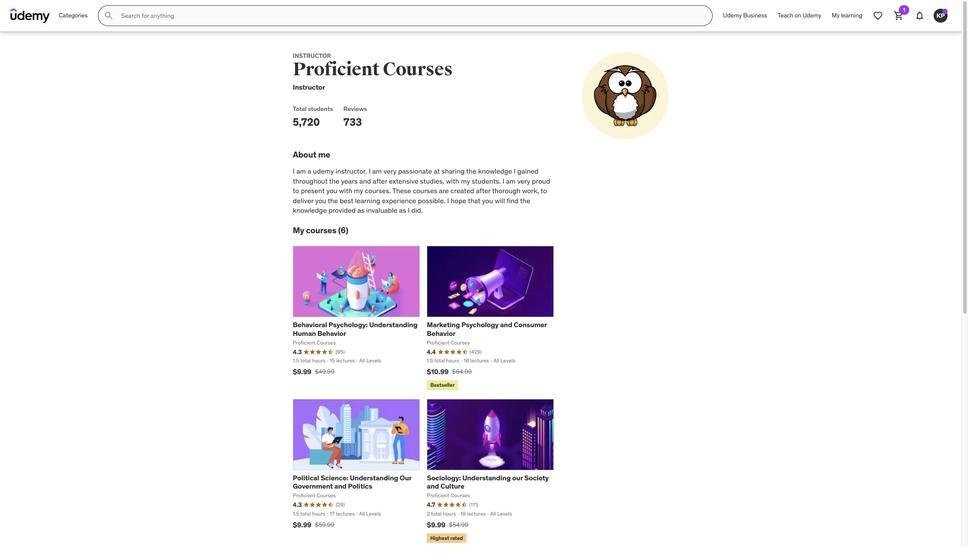 Task type: vqa. For each thing, say whether or not it's contained in the screenshot.
Bestseller
yes



Task type: describe. For each thing, give the bounding box(es) containing it.
$49.99
[[315, 368, 335, 376]]

society
[[525, 473, 549, 482]]

total for behavioral psychology: understanding human behavior
[[300, 358, 311, 364]]

and inside sociology: understanding our society and culture proficient courses
[[427, 482, 439, 491]]

19
[[461, 510, 466, 517]]

0 horizontal spatial after
[[373, 177, 387, 185]]

hours for behavioral psychology: understanding human behavior
[[312, 358, 325, 364]]

these
[[393, 186, 411, 195]]

courses inside behavioral psychology: understanding human behavior proficient courses
[[317, 339, 336, 346]]

shopping cart with 1 item image
[[894, 10, 904, 21]]

i left the gained
[[514, 167, 516, 176]]

possible.
[[418, 196, 446, 205]]

i up thorough
[[503, 177, 505, 185]]

culture
[[441, 482, 465, 491]]

all levels for behavioral psychology: understanding human behavior
[[359, 358, 381, 364]]

all for political science: understanding our government and politics
[[359, 510, 365, 517]]

courses inside political science: understanding our government and politics proficient courses
[[317, 492, 336, 499]]

categories button
[[54, 5, 93, 26]]

business
[[743, 11, 768, 19]]

that
[[468, 196, 481, 205]]

consumer
[[514, 321, 547, 329]]

reviews
[[344, 105, 367, 113]]

all for behavioral psychology: understanding human behavior
[[359, 358, 365, 364]]

the down the udemy
[[329, 177, 340, 185]]

human
[[293, 329, 316, 338]]

all levels for political science: understanding our government and politics
[[359, 510, 381, 517]]

rated
[[450, 535, 463, 541]]

17 lectures
[[330, 510, 355, 517]]

$9.99 for government
[[293, 520, 312, 529]]

levels for political science: understanding our government and politics
[[366, 510, 381, 517]]

17
[[330, 510, 335, 517]]

total
[[293, 105, 307, 113]]

levels for sociology: understanding our society and culture
[[498, 510, 512, 517]]

4.7
[[427, 501, 435, 509]]

1.5 total hours for behavioral psychology: understanding human behavior
[[293, 358, 325, 364]]

present
[[301, 186, 325, 195]]

$59.99
[[315, 521, 335, 529]]

2 as from the left
[[399, 206, 406, 215]]

all for sociology: understanding our society and culture
[[490, 510, 496, 517]]

733
[[344, 115, 362, 129]]

best
[[340, 196, 354, 205]]

submit search image
[[104, 10, 114, 21]]

udemy
[[313, 167, 334, 176]]

political
[[293, 473, 319, 482]]

teach
[[778, 11, 794, 19]]

teach on udemy
[[778, 11, 822, 19]]

provided
[[329, 206, 356, 215]]

total for political science: understanding our government and politics
[[300, 510, 311, 517]]

$10.99 $64.99
[[427, 367, 472, 376]]

behavior for behavioral
[[318, 329, 346, 338]]

all levels for sociology: understanding our society and culture
[[490, 510, 512, 517]]

total students 5,720
[[293, 105, 333, 129]]

$54.99
[[449, 521, 469, 529]]

proficient inside behavioral psychology: understanding human behavior proficient courses
[[293, 339, 315, 346]]

udemy business link
[[718, 5, 773, 26]]

2 horizontal spatial am
[[506, 177, 516, 185]]

are
[[439, 186, 449, 195]]

4.3 for political science: understanding our government and politics
[[293, 501, 302, 509]]

find
[[507, 196, 519, 205]]

our
[[512, 473, 523, 482]]

lectures for marketing psychology and consumer behavior
[[470, 358, 489, 364]]

kp
[[937, 12, 945, 19]]

created
[[451, 186, 474, 195]]

me
[[318, 149, 330, 160]]

throughout
[[293, 177, 328, 185]]

1.5 total hours for marketing psychology and consumer behavior
[[427, 358, 459, 364]]

notifications image
[[915, 10, 925, 21]]

$9.99 $54.99
[[427, 520, 469, 529]]

i left hope
[[447, 196, 449, 205]]

(429)
[[470, 348, 482, 355]]

thorough
[[492, 186, 521, 195]]

19 lectures
[[461, 510, 486, 517]]

political science: understanding our government and politics proficient courses
[[293, 473, 412, 499]]

gained
[[518, 167, 539, 176]]

$64.99
[[452, 368, 472, 376]]

courses inside i am a udemy instructor. i am very passionate at sharing the knowledge i gained throughout the years and after extensive studies, with my students. i am very proud to present you with my courses. these courses are created after thorough work, to deliver you the best learning experience possible. i hope that you will find the knowledge provided as invaluable as i did.
[[413, 186, 437, 195]]

i left 'did.'
[[408, 206, 410, 215]]

sociology:
[[427, 473, 461, 482]]

you have alerts image
[[943, 9, 948, 14]]

1.5 for political science: understanding our government and politics
[[293, 510, 299, 517]]

behavioral
[[293, 321, 327, 329]]

students
[[308, 105, 333, 113]]

(111)
[[469, 501, 478, 508]]

highest rated
[[430, 535, 463, 541]]

0 vertical spatial very
[[384, 167, 397, 176]]

95 reviews element
[[336, 348, 345, 356]]

2 to from the left
[[541, 186, 547, 195]]

about me
[[293, 149, 330, 160]]

16
[[464, 358, 469, 364]]

1.5 total hours for political science: understanding our government and politics
[[293, 510, 325, 517]]

$9.99 $59.99
[[293, 520, 335, 529]]

learning inside my learning link
[[841, 11, 863, 19]]

instructor.
[[336, 167, 367, 176]]

sociology: understanding our society and culture proficient courses
[[427, 473, 549, 499]]

i left a
[[293, 167, 295, 176]]

courses.
[[365, 186, 391, 195]]

0 horizontal spatial knowledge
[[293, 206, 327, 215]]

behavioral psychology: understanding human behavior proficient courses
[[293, 321, 418, 346]]

1 link
[[889, 5, 910, 26]]

a
[[308, 167, 311, 176]]

sociology: understanding our society and culture link
[[427, 473, 549, 491]]

extensive
[[389, 177, 419, 185]]

udemy business
[[723, 11, 768, 19]]

0 vertical spatial with
[[446, 177, 459, 185]]

lectures for behavioral psychology: understanding human behavior
[[336, 358, 355, 364]]

proficient inside political science: understanding our government and politics proficient courses
[[293, 492, 315, 499]]

students.
[[472, 177, 501, 185]]

5,720
[[293, 115, 320, 129]]

teach on udemy link
[[773, 5, 827, 26]]

the up 'students.'
[[466, 167, 477, 176]]

0 horizontal spatial with
[[339, 186, 352, 195]]

kp link
[[931, 5, 951, 26]]

1 udemy from the left
[[723, 11, 742, 19]]

16 lectures
[[464, 358, 489, 364]]



Task type: locate. For each thing, give the bounding box(es) containing it.
psychology
[[462, 321, 499, 329]]

proficient up 4.7
[[427, 492, 450, 499]]

with down 'sharing'
[[446, 177, 459, 185]]

hours up the $9.99 $49.99
[[312, 358, 325, 364]]

learning left wishlist icon
[[841, 11, 863, 19]]

proficient up 4.4
[[427, 339, 450, 346]]

$9.99 down 2 total hours
[[427, 520, 446, 529]]

political science: understanding our government and politics link
[[293, 473, 412, 491]]

marketing
[[427, 321, 460, 329]]

proficient up students
[[293, 58, 380, 80]]

courses up possible.
[[413, 186, 437, 195]]

years
[[341, 177, 358, 185]]

0 vertical spatial knowledge
[[478, 167, 512, 176]]

and left consumer
[[500, 321, 512, 329]]

the up provided
[[328, 196, 338, 205]]

proud
[[532, 177, 550, 185]]

$9.99 for behavior
[[293, 367, 312, 376]]

1.5 for behavioral psychology: understanding human behavior
[[293, 358, 299, 364]]

you right "present"
[[327, 186, 338, 195]]

behavior up (95)
[[318, 329, 346, 338]]

understanding for science:
[[350, 473, 398, 482]]

$9.99 left $59.99
[[293, 520, 312, 529]]

1.5 for marketing psychology and consumer behavior
[[427, 358, 433, 364]]

lectures down the 95 reviews element
[[336, 358, 355, 364]]

1 horizontal spatial to
[[541, 186, 547, 195]]

proficient down government
[[293, 492, 315, 499]]

total for sociology: understanding our society and culture
[[431, 510, 442, 517]]

1 horizontal spatial behavior
[[427, 329, 456, 338]]

Search for anything text field
[[119, 8, 702, 23]]

levels for marketing psychology and consumer behavior
[[501, 358, 516, 364]]

1 vertical spatial with
[[339, 186, 352, 195]]

1 horizontal spatial after
[[476, 186, 491, 195]]

learning down courses. at the top of page
[[355, 196, 380, 205]]

4.3 down human
[[293, 348, 302, 356]]

0 horizontal spatial udemy
[[723, 11, 742, 19]]

work,
[[522, 186, 539, 195]]

udemy
[[723, 11, 742, 19], [803, 11, 822, 19]]

1.5 total hours
[[293, 358, 325, 364], [427, 358, 459, 364], [293, 510, 325, 517]]

behavior for marketing
[[427, 329, 456, 338]]

udemy right on
[[803, 11, 822, 19]]

levels right 19 lectures at the bottom of the page
[[498, 510, 512, 517]]

all right 15 lectures
[[359, 358, 365, 364]]

levels down politics
[[366, 510, 381, 517]]

4.3
[[293, 348, 302, 356], [293, 501, 302, 509]]

1 as from the left
[[358, 206, 365, 215]]

1 vertical spatial my
[[354, 186, 363, 195]]

lectures for sociology: understanding our society and culture
[[467, 510, 486, 517]]

1 4.3 from the top
[[293, 348, 302, 356]]

am up courses. at the top of page
[[372, 167, 382, 176]]

15
[[330, 358, 335, 364]]

and up the (29) in the left of the page
[[334, 482, 347, 491]]

our
[[400, 473, 412, 482]]

1 horizontal spatial with
[[446, 177, 459, 185]]

all levels for marketing psychology and consumer behavior
[[494, 358, 516, 364]]

total
[[300, 358, 311, 364], [434, 358, 445, 364], [300, 510, 311, 517], [431, 510, 442, 517]]

courses left (6) on the left of page
[[306, 225, 337, 236]]

all for marketing psychology and consumer behavior
[[494, 358, 500, 364]]

government
[[293, 482, 333, 491]]

1 horizontal spatial courses
[[413, 186, 437, 195]]

1 behavior from the left
[[318, 329, 346, 338]]

lectures down 429 reviews element
[[470, 358, 489, 364]]

understanding
[[369, 321, 418, 329], [350, 473, 398, 482], [463, 473, 511, 482]]

1.5 total hours up $10.99
[[427, 358, 459, 364]]

highest
[[430, 535, 449, 541]]

0 vertical spatial instructor
[[293, 52, 331, 60]]

science:
[[321, 473, 349, 482]]

the
[[466, 167, 477, 176], [329, 177, 340, 185], [328, 196, 338, 205], [520, 196, 530, 205]]

0 horizontal spatial my
[[354, 186, 363, 195]]

1.5 down 4.4
[[427, 358, 433, 364]]

15 lectures
[[330, 358, 355, 364]]

0 horizontal spatial courses
[[306, 225, 337, 236]]

my right teach on udemy on the top right of the page
[[832, 11, 840, 19]]

1.5
[[293, 358, 299, 364], [427, 358, 433, 364], [293, 510, 299, 517]]

1 vertical spatial my
[[293, 225, 304, 236]]

0 horizontal spatial am
[[296, 167, 306, 176]]

courses inside sociology: understanding our society and culture proficient courses
[[451, 492, 470, 499]]

courses inside marketing psychology and consumer behavior proficient courses
[[451, 339, 470, 346]]

proficient courses image
[[582, 52, 669, 139]]

4.3 for behavioral psychology: understanding human behavior
[[293, 348, 302, 356]]

invaluable
[[366, 206, 398, 215]]

(95)
[[336, 348, 345, 355]]

very up the extensive
[[384, 167, 397, 176]]

hours for marketing psychology and consumer behavior
[[446, 358, 459, 364]]

at
[[434, 167, 440, 176]]

my down years
[[354, 186, 363, 195]]

understanding for psychology:
[[369, 321, 418, 329]]

1 instructor from the top
[[293, 52, 331, 60]]

very
[[384, 167, 397, 176], [518, 177, 530, 185]]

deliver
[[293, 196, 314, 205]]

with up best
[[339, 186, 352, 195]]

about
[[293, 149, 316, 160]]

understanding inside sociology: understanding our society and culture proficient courses
[[463, 473, 511, 482]]

all levels right 15 lectures
[[359, 358, 381, 364]]

behavior
[[318, 329, 346, 338], [427, 329, 456, 338]]

0 vertical spatial after
[[373, 177, 387, 185]]

4.3 down government
[[293, 501, 302, 509]]

1 horizontal spatial udemy
[[803, 11, 822, 19]]

lectures down 111 reviews element at the left of the page
[[467, 510, 486, 517]]

i am a udemy instructor. i am very passionate at sharing the knowledge i gained throughout the years and after extensive studies, with my students. i am very proud to present you with my courses. these courses are created after thorough work, to deliver you the best learning experience possible. i hope that you will find the knowledge provided as invaluable as i did.
[[293, 167, 550, 215]]

0 horizontal spatial learning
[[355, 196, 380, 205]]

i right instructor.
[[369, 167, 371, 176]]

udemy left business
[[723, 11, 742, 19]]

1 vertical spatial very
[[518, 177, 530, 185]]

1 horizontal spatial as
[[399, 206, 406, 215]]

$9.99 left $49.99
[[293, 367, 312, 376]]

am up thorough
[[506, 177, 516, 185]]

1.5 total hours up the $9.99 $49.99
[[293, 358, 325, 364]]

did.
[[412, 206, 423, 215]]

0 horizontal spatial you
[[315, 196, 326, 205]]

1 horizontal spatial learning
[[841, 11, 863, 19]]

my learning
[[832, 11, 863, 19]]

total for marketing psychology and consumer behavior
[[434, 358, 445, 364]]

all right 16 lectures
[[494, 358, 500, 364]]

lectures
[[336, 358, 355, 364], [470, 358, 489, 364], [336, 510, 355, 517], [467, 510, 486, 517]]

total right 2
[[431, 510, 442, 517]]

2 udemy from the left
[[803, 11, 822, 19]]

429 reviews element
[[470, 348, 482, 356]]

you left 'will'
[[482, 196, 493, 205]]

hope
[[451, 196, 467, 205]]

will
[[495, 196, 505, 205]]

and inside i am a udemy instructor. i am very passionate at sharing the knowledge i gained throughout the years and after extensive studies, with my students. i am very proud to present you with my courses. these courses are created after thorough work, to deliver you the best learning experience possible. i hope that you will find the knowledge provided as invaluable as i did.
[[360, 177, 371, 185]]

1 horizontal spatial knowledge
[[478, 167, 512, 176]]

behavior up 4.4
[[427, 329, 456, 338]]

learning
[[841, 11, 863, 19], [355, 196, 380, 205]]

experience
[[382, 196, 416, 205]]

the down work,
[[520, 196, 530, 205]]

0 horizontal spatial as
[[358, 206, 365, 215]]

1 horizontal spatial my
[[832, 11, 840, 19]]

bestseller
[[430, 382, 455, 388]]

total up $9.99 $59.99
[[300, 510, 311, 517]]

instructor proficient courses instructor
[[293, 52, 453, 91]]

and inside political science: understanding our government and politics proficient courses
[[334, 482, 347, 491]]

psychology:
[[329, 321, 368, 329]]

proficient down human
[[293, 339, 315, 346]]

hours up "$10.99 $64.99"
[[446, 358, 459, 364]]

am left a
[[296, 167, 306, 176]]

all right 17 lectures
[[359, 510, 365, 517]]

all right 19 lectures at the bottom of the page
[[490, 510, 496, 517]]

hours up $9.99 $59.99
[[312, 510, 325, 517]]

levels for behavioral psychology: understanding human behavior
[[367, 358, 381, 364]]

as right provided
[[358, 206, 365, 215]]

1 horizontal spatial am
[[372, 167, 382, 176]]

politics
[[348, 482, 372, 491]]

on
[[795, 11, 802, 19]]

my learning link
[[827, 5, 868, 26]]

0 vertical spatial courses
[[413, 186, 437, 195]]

my for my courses (6)
[[293, 225, 304, 236]]

my
[[461, 177, 470, 185], [354, 186, 363, 195]]

and
[[360, 177, 371, 185], [500, 321, 512, 329], [334, 482, 347, 491], [427, 482, 439, 491]]

marketing psychology and consumer behavior proficient courses
[[427, 321, 547, 346]]

knowledge down deliver
[[293, 206, 327, 215]]

all levels right 17 lectures
[[359, 510, 381, 517]]

all levels right 16 lectures
[[494, 358, 516, 364]]

proficient inside instructor proficient courses instructor
[[293, 58, 380, 80]]

2 total hours
[[427, 510, 456, 517]]

all levels
[[359, 358, 381, 364], [494, 358, 516, 364], [359, 510, 381, 517], [490, 510, 512, 517]]

very down the gained
[[518, 177, 530, 185]]

all
[[359, 358, 365, 364], [494, 358, 500, 364], [359, 510, 365, 517], [490, 510, 496, 517]]

learning inside i am a udemy instructor. i am very passionate at sharing the knowledge i gained throughout the years and after extensive studies, with my students. i am very proud to present you with my courses. these courses are created after thorough work, to deliver you the best learning experience possible. i hope that you will find the knowledge provided as invaluable as i did.
[[355, 196, 380, 205]]

2 behavior from the left
[[427, 329, 456, 338]]

2 instructor from the top
[[293, 83, 325, 91]]

1 to from the left
[[293, 186, 299, 195]]

1.5 up $9.99 $59.99
[[293, 510, 299, 517]]

29 reviews element
[[336, 501, 345, 509]]

1 vertical spatial 4.3
[[293, 501, 302, 509]]

0 horizontal spatial to
[[293, 186, 299, 195]]

lectures down 29 reviews element
[[336, 510, 355, 517]]

after down 'students.'
[[476, 186, 491, 195]]

1
[[903, 7, 906, 13]]

behavior inside marketing psychology and consumer behavior proficient courses
[[427, 329, 456, 338]]

am
[[296, 167, 306, 176], [372, 167, 382, 176], [506, 177, 516, 185]]

sharing
[[442, 167, 465, 176]]

as down experience
[[399, 206, 406, 215]]

111 reviews element
[[469, 501, 478, 509]]

1 vertical spatial knowledge
[[293, 206, 327, 215]]

and inside marketing psychology and consumer behavior proficient courses
[[500, 321, 512, 329]]

2 4.3 from the top
[[293, 501, 302, 509]]

1.5 up the $9.99 $49.99
[[293, 358, 299, 364]]

1.5 total hours up $9.99 $59.99
[[293, 510, 325, 517]]

after up courses. at the top of page
[[373, 177, 387, 185]]

after
[[373, 177, 387, 185], [476, 186, 491, 195]]

my inside my learning link
[[832, 11, 840, 19]]

(6)
[[338, 225, 348, 236]]

proficient
[[293, 58, 380, 80], [293, 339, 315, 346], [427, 339, 450, 346], [293, 492, 315, 499], [427, 492, 450, 499]]

courses
[[413, 186, 437, 195], [306, 225, 337, 236]]

marketing psychology and consumer behavior link
[[427, 321, 547, 338]]

as
[[358, 206, 365, 215], [399, 206, 406, 215]]

2 horizontal spatial you
[[482, 196, 493, 205]]

1 vertical spatial after
[[476, 186, 491, 195]]

hours up "$9.99 $54.99"
[[443, 510, 456, 517]]

knowledge up 'students.'
[[478, 167, 512, 176]]

proficient inside marketing psychology and consumer behavior proficient courses
[[427, 339, 450, 346]]

wishlist image
[[873, 10, 884, 21]]

reviews 733
[[344, 105, 367, 129]]

behavior inside behavioral psychology: understanding human behavior proficient courses
[[318, 329, 346, 338]]

my down deliver
[[293, 225, 304, 236]]

passionate
[[398, 167, 432, 176]]

you
[[327, 186, 338, 195], [315, 196, 326, 205], [482, 196, 493, 205]]

total up the $9.99 $49.99
[[300, 358, 311, 364]]

1 horizontal spatial very
[[518, 177, 530, 185]]

0 horizontal spatial behavior
[[318, 329, 346, 338]]

all levels right 19 lectures at the bottom of the page
[[490, 510, 512, 517]]

levels right 16 lectures
[[501, 358, 516, 364]]

levels right 15 lectures
[[367, 358, 381, 364]]

lectures for political science: understanding our government and politics
[[336, 510, 355, 517]]

you down "present"
[[315, 196, 326, 205]]

udemy image
[[10, 8, 50, 23]]

categories
[[59, 11, 88, 19]]

my
[[832, 11, 840, 19], [293, 225, 304, 236]]

and right years
[[360, 177, 371, 185]]

0 vertical spatial my
[[832, 11, 840, 19]]

0 vertical spatial learning
[[841, 11, 863, 19]]

with
[[446, 177, 459, 185], [339, 186, 352, 195]]

2
[[427, 510, 430, 517]]

behavioral psychology: understanding human behavior link
[[293, 321, 418, 338]]

1 horizontal spatial you
[[327, 186, 338, 195]]

0 vertical spatial 4.3
[[293, 348, 302, 356]]

to down proud
[[541, 186, 547, 195]]

and up 4.7
[[427, 482, 439, 491]]

hours for political science: understanding our government and politics
[[312, 510, 325, 517]]

studies,
[[420, 177, 445, 185]]

0 horizontal spatial very
[[384, 167, 397, 176]]

1 horizontal spatial my
[[461, 177, 470, 185]]

proficient inside sociology: understanding our society and culture proficient courses
[[427, 492, 450, 499]]

hours for sociology: understanding our society and culture
[[443, 510, 456, 517]]

1 vertical spatial instructor
[[293, 83, 325, 91]]

total up $10.99
[[434, 358, 445, 364]]

to
[[293, 186, 299, 195], [541, 186, 547, 195]]

1 vertical spatial courses
[[306, 225, 337, 236]]

to up deliver
[[293, 186, 299, 195]]

my up the created
[[461, 177, 470, 185]]

4.4
[[427, 348, 436, 356]]

understanding inside political science: understanding our government and politics proficient courses
[[350, 473, 398, 482]]

my for my learning
[[832, 11, 840, 19]]

0 horizontal spatial my
[[293, 225, 304, 236]]

courses
[[383, 58, 453, 80], [317, 339, 336, 346], [451, 339, 470, 346], [317, 492, 336, 499], [451, 492, 470, 499]]

$9.99 $49.99
[[293, 367, 335, 376]]

courses inside instructor proficient courses instructor
[[383, 58, 453, 80]]

knowledge
[[478, 167, 512, 176], [293, 206, 327, 215]]

0 vertical spatial my
[[461, 177, 470, 185]]

understanding inside behavioral psychology: understanding human behavior proficient courses
[[369, 321, 418, 329]]

1 vertical spatial learning
[[355, 196, 380, 205]]



